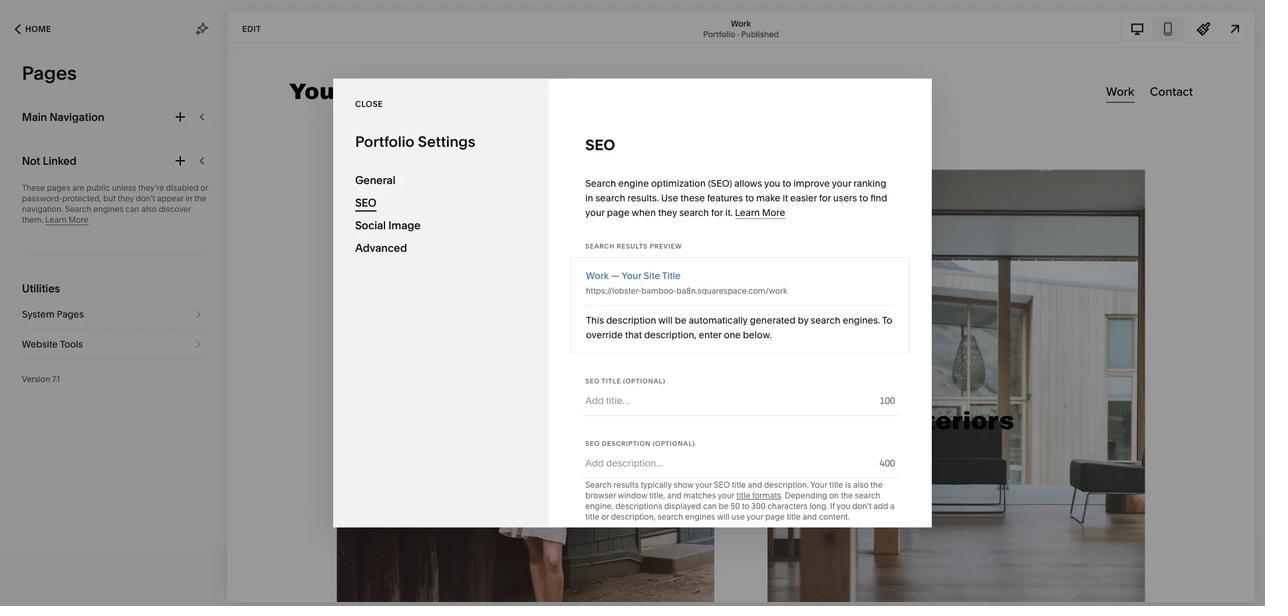Task type: describe. For each thing, give the bounding box(es) containing it.
results.
[[628, 192, 659, 204]]

features
[[707, 192, 743, 204]]

that
[[625, 329, 642, 341]]

pages
[[47, 183, 70, 193]]

if
[[830, 502, 835, 511]]

site.
[[736, 583, 754, 594]]

. depending on the search engine, descriptions displayed can be 50 to 300 characters long. if you don't add a title or description, search engines will use your page title and content.
[[585, 491, 895, 522]]

preview
[[650, 242, 682, 250]]

seo link
[[355, 192, 527, 215]]

work for portfolio
[[731, 19, 751, 28]]

will inside . depending on the search engine, descriptions displayed can be 50 to 300 characters long. if you don't add a title or description, search engines will use your page title and content.
[[717, 512, 730, 522]]

make
[[756, 192, 781, 204]]

are
[[72, 183, 85, 193]]

search inside this description will be automatically generated by search engines. to override that description, enter one below.
[[811, 315, 841, 326]]

version
[[22, 375, 50, 385]]

(optional) for seo description (optional)
[[653, 439, 695, 447]]

1 horizontal spatial for
[[819, 192, 831, 204]]

to down allows
[[745, 192, 754, 204]]

linked
[[43, 154, 77, 167]]

seo description (optional)
[[585, 439, 695, 447]]

1 vertical spatial for
[[711, 207, 723, 218]]

when
[[632, 207, 656, 218]]

title inside work — your site title https://lobster-bamboo-ba8n.squarespace.com/work
[[662, 270, 681, 281]]

title formats
[[736, 491, 781, 501]]

settings
[[418, 132, 476, 150]]

these pages are public unless they're disabled or password-protected, but they don't appear in the navigation. search engines can also discover them.
[[22, 183, 208, 225]]

these
[[680, 192, 705, 204]]

it
[[783, 192, 788, 204]]

will inside this description will be automatically generated by search engines. to override that description, enter one below.
[[658, 315, 673, 326]]

description, inside this description will be automatically generated by search engines. to override that description, enter one below.
[[644, 329, 697, 341]]

depending
[[785, 491, 827, 501]]

long.
[[810, 502, 828, 511]]

on
[[829, 491, 839, 501]]

don't inside the these pages are public unless they're disabled or password-protected, but they don't appear in the navigation. search engines can also discover them.
[[136, 194, 155, 204]]

2 vertical spatial your
[[446, 583, 466, 594]]

work portfolio · published
[[703, 19, 779, 39]]

pages inside button
[[57, 309, 84, 320]]

seo inside search results typically show your seo title and description. your title is also the browser window title, and matches your
[[714, 480, 730, 490]]

system pages button
[[22, 300, 206, 329]]

allows
[[734, 178, 762, 189]]

title up 'on'
[[829, 480, 843, 490]]

search for search results preview
[[585, 242, 615, 250]]

engine,
[[585, 502, 614, 511]]

1 vertical spatial and
[[667, 491, 682, 501]]

learn more link for search
[[45, 215, 88, 226]]

get
[[630, 583, 644, 594]]

title formats link
[[736, 491, 781, 501]]

in inside the these pages are public unless they're disabled or password-protected, but they don't appear in the navigation. search engines can also discover them.
[[186, 194, 192, 204]]

advanced link
[[355, 237, 527, 260]]

you inside "search engine optimization (seo) allows you to improve your ranking in search results. use these features to make it easier for users to find your page when they search for it."
[[764, 178, 780, 189]]

engines inside . depending on the search engine, descriptions displayed can be 50 to 300 characters long. if you don't add a title or description, search engines will use your page title and content.
[[685, 512, 715, 522]]

to inside . depending on the search engine, descriptions displayed can be 50 to 300 characters long. if you don't add a title or description, search engines will use your page title and content.
[[742, 502, 750, 511]]

these
[[22, 183, 45, 193]]

main
[[22, 110, 47, 123]]

the inside . depending on the search engine, descriptions displayed can be 50 to 300 characters long. if you don't add a title or description, search engines will use your page title and content.
[[841, 491, 853, 501]]

window
[[618, 491, 647, 501]]

override
[[586, 329, 623, 341]]

close button
[[355, 92, 383, 116]]

the inside search results typically show your seo title and description. your title is also the browser window title, and matches your
[[871, 480, 883, 490]]

unless
[[112, 183, 136, 193]]

you inside . depending on the search engine, descriptions displayed can be 50 to 300 characters long. if you don't add a title or description, search engines will use your page title and content.
[[837, 502, 851, 511]]

your up 50
[[718, 491, 735, 501]]

ranking
[[854, 178, 887, 189]]

1 horizontal spatial learn more
[[735, 207, 785, 218]]

the right get
[[647, 583, 661, 594]]

show
[[674, 480, 694, 490]]

bamboo-
[[642, 286, 677, 296]]

image
[[388, 219, 421, 232]]

50
[[731, 502, 740, 511]]

home button
[[0, 15, 66, 44]]

website
[[22, 339, 58, 350]]

characters
[[768, 502, 808, 511]]

can inside . depending on the search engine, descriptions displayed can be 50 to 300 characters long. if you don't add a title or description, search engines will use your page title and content.
[[703, 502, 717, 511]]

learn inside dialog
[[735, 207, 760, 218]]

add a new page to the "main navigation" group image
[[173, 110, 188, 124]]

now
[[598, 583, 617, 594]]

search results typically show your seo title and description. your title is also the browser window title, and matches your
[[585, 480, 883, 501]]

tools
[[60, 339, 83, 350]]

portfolio settings
[[355, 132, 476, 150]]

protected,
[[62, 194, 101, 204]]

by
[[798, 315, 809, 326]]

system
[[22, 309, 54, 320]]

·
[[737, 29, 739, 39]]

100 text field
[[585, 393, 872, 408]]

a
[[890, 502, 895, 511]]

users
[[833, 192, 857, 204]]

this
[[586, 315, 604, 326]]

learn more link for make
[[735, 207, 785, 219]]

to up it
[[783, 178, 791, 189]]

it.
[[725, 207, 733, 218]]

description, inside . depending on the search engine, descriptions displayed can be 50 to 300 characters long. if you don't add a title or description, search engines will use your page title and content.
[[611, 512, 656, 522]]

1 horizontal spatial in
[[511, 583, 518, 594]]

page inside "search engine optimization (seo) allows you to improve your ranking in search results. use these features to make it easier for users to find your page when they search for it."
[[607, 207, 630, 218]]

your inside search results typically show your seo title and description. your title is also the browser window title, and matches your
[[811, 480, 827, 490]]

they inside "search engine optimization (seo) allows you to improve your ranking in search results. use these features to make it easier for users to find your page when they search for it."
[[658, 207, 677, 218]]

0 horizontal spatial portfolio
[[355, 132, 415, 150]]

appear
[[157, 194, 184, 204]]

your right of
[[715, 583, 734, 594]]

in inside "search engine optimization (seo) allows you to improve your ranking in search results. use these features to make it easier for users to find your page when they search for it."
[[585, 192, 593, 204]]

published
[[741, 29, 779, 39]]

0 horizontal spatial more
[[69, 215, 88, 225]]

the inside the these pages are public unless they're disabled or password-protected, but they don't appear in the navigation. search engines can also discover them.
[[194, 194, 207, 204]]

0 horizontal spatial learn more
[[45, 215, 88, 225]]

be inside this description will be automatically generated by search engines. to override that description, enter one below.
[[675, 315, 687, 326]]

0 horizontal spatial title
[[602, 377, 621, 385]]

is
[[845, 480, 851, 490]]

400 text field
[[585, 456, 872, 471]]

search down these
[[679, 207, 709, 218]]

use
[[661, 192, 678, 204]]

add a new page to the "not linked" navigation group image
[[173, 154, 188, 168]]

title down "characters"
[[787, 512, 801, 522]]

automatically
[[689, 315, 748, 326]]

(optional) for seo title (optional)
[[623, 377, 666, 385]]

edit
[[242, 24, 261, 34]]

formats
[[752, 491, 781, 501]]

search up add
[[855, 491, 881, 501]]

generated
[[750, 315, 796, 326]]

social image
[[355, 219, 421, 232]]

ba8n.squarespace.com/work
[[677, 286, 787, 296]]

description
[[606, 315, 656, 326]]

but
[[103, 194, 116, 204]]

browser
[[585, 491, 616, 501]]

be inside . depending on the search engine, descriptions displayed can be 50 to 300 characters long. if you don't add a title or description, search engines will use your page title and content.
[[719, 502, 729, 511]]

days.
[[532, 583, 555, 594]]

them.
[[22, 215, 43, 225]]

out
[[687, 583, 702, 594]]

engine
[[618, 178, 649, 189]]

find
[[871, 192, 887, 204]]



Task type: locate. For each thing, give the bounding box(es) containing it.
0 vertical spatial be
[[675, 315, 687, 326]]

pages down home
[[22, 62, 77, 84]]

seo title (optional)
[[585, 377, 666, 385]]

0 vertical spatial your
[[622, 270, 641, 281]]

to left get
[[619, 583, 628, 594]]

your
[[622, 270, 641, 281], [811, 480, 827, 490], [446, 583, 466, 594]]

1 vertical spatial they
[[658, 207, 677, 218]]

results
[[617, 242, 648, 250]]

1 horizontal spatial more
[[762, 207, 785, 218]]

1 vertical spatial can
[[703, 502, 717, 511]]

0 horizontal spatial can
[[126, 205, 139, 214]]

can down matches
[[703, 502, 717, 511]]

work — your site title https://lobster-bamboo-ba8n.squarespace.com/work
[[586, 270, 787, 296]]

this description will be automatically generated by search engines. to override that description, enter one below.
[[586, 315, 893, 341]]

be down bamboo-
[[675, 315, 687, 326]]

more down protected, in the top left of the page
[[69, 215, 88, 225]]

search down engine at top
[[596, 192, 625, 204]]

tab list
[[1122, 18, 1183, 40]]

website tools button
[[22, 330, 206, 359]]

1 vertical spatial description,
[[611, 512, 656, 522]]

1 vertical spatial page
[[765, 512, 785, 522]]

more inside dialog
[[762, 207, 785, 218]]

can inside the these pages are public unless they're disabled or password-protected, but they don't appear in the navigation. search engines can also discover them.
[[126, 205, 139, 214]]

learn
[[735, 207, 760, 218], [45, 215, 67, 225]]

portfolio left ·
[[703, 29, 736, 39]]

will left use
[[717, 512, 730, 522]]

search for search engine optimization (seo) allows you to improve your ranking in search results. use these features to make it easier for users to find your page when they search for it.
[[585, 178, 616, 189]]

0 vertical spatial also
[[141, 205, 157, 214]]

they down use
[[658, 207, 677, 218]]

0 vertical spatial and
[[748, 480, 762, 490]]

also inside search results typically show your seo title and description. your title is also the browser window title, and matches your
[[853, 480, 869, 490]]

0 vertical spatial can
[[126, 205, 139, 214]]

use
[[731, 512, 745, 522]]

title up 50
[[736, 491, 751, 501]]

your right —
[[622, 270, 641, 281]]

2 horizontal spatial your
[[811, 480, 827, 490]]

your left when
[[585, 207, 605, 218]]

1 horizontal spatial learn more link
[[735, 207, 785, 219]]

1 vertical spatial you
[[837, 502, 851, 511]]

search inside the these pages are public unless they're disabled or password-protected, but they don't appear in the navigation. search engines can also discover them.
[[65, 205, 91, 214]]

0 horizontal spatial will
[[658, 315, 673, 326]]

engines.
[[843, 315, 880, 326]]

upgrade
[[557, 583, 596, 594]]

(seo)
[[708, 178, 732, 189]]

also inside the these pages are public unless they're disabled or password-protected, but they don't appear in the navigation. search engines can also discover them.
[[141, 205, 157, 214]]

0 vertical spatial you
[[764, 178, 780, 189]]

1 vertical spatial (optional)
[[653, 439, 695, 447]]

your down the 300
[[747, 512, 763, 522]]

your up matches
[[695, 480, 712, 490]]

will down bamboo-
[[658, 315, 673, 326]]

optimization
[[651, 178, 706, 189]]

to
[[882, 315, 893, 326]]

2 horizontal spatial in
[[585, 192, 593, 204]]

for left it.
[[711, 207, 723, 218]]

general
[[355, 174, 396, 187]]

search engine optimization (seo) allows you to improve your ranking in search results. use these features to make it easier for users to find your page when they search for it.
[[585, 178, 887, 218]]

portfolio
[[703, 29, 736, 39], [355, 132, 415, 150]]

1 vertical spatial also
[[853, 480, 869, 490]]

0 horizontal spatial page
[[607, 207, 630, 218]]

home
[[25, 24, 51, 34]]

1 horizontal spatial your
[[622, 270, 641, 281]]

0 horizontal spatial they
[[118, 194, 134, 204]]

navigation.
[[22, 205, 63, 214]]

or inside . depending on the search engine, descriptions displayed can be 50 to 300 characters long. if you don't add a title or description, search engines will use your page title and content.
[[601, 512, 609, 522]]

1 horizontal spatial also
[[853, 480, 869, 490]]

seo inside 'seo' link
[[355, 197, 377, 210]]

description
[[602, 439, 651, 447]]

your left trial
[[446, 583, 466, 594]]

and up the displayed
[[667, 491, 682, 501]]

your trial ends in 14 days. upgrade now to get the most out of your site.
[[446, 583, 754, 594]]

also right is at the right bottom
[[853, 480, 869, 490]]

title,
[[649, 491, 665, 501]]

and down long.
[[803, 512, 817, 522]]

they
[[118, 194, 134, 204], [658, 207, 677, 218]]

1 horizontal spatial they
[[658, 207, 677, 218]]

engines down but
[[93, 205, 124, 214]]

0 horizontal spatial don't
[[136, 194, 155, 204]]

social
[[355, 219, 386, 232]]

0 horizontal spatial be
[[675, 315, 687, 326]]

engines inside the these pages are public unless they're disabled or password-protected, but they don't appear in the navigation. search engines can also discover them.
[[93, 205, 124, 214]]

learn more down protected, in the top left of the page
[[45, 215, 88, 225]]

more down make
[[762, 207, 785, 218]]

1 vertical spatial your
[[811, 480, 827, 490]]

14
[[521, 583, 530, 594]]

the down disabled on the top left of page
[[194, 194, 207, 204]]

search left engine at top
[[585, 178, 616, 189]]

page inside . depending on the search engine, descriptions displayed can be 50 to 300 characters long. if you don't add a title or description, search engines will use your page title and content.
[[765, 512, 785, 522]]

description.
[[764, 480, 809, 490]]

one
[[724, 329, 741, 341]]

1 horizontal spatial can
[[703, 502, 717, 511]]

description,
[[644, 329, 697, 341], [611, 512, 656, 522]]

0 horizontal spatial you
[[764, 178, 780, 189]]

you right if on the right bottom of page
[[837, 502, 851, 511]]

in left 14
[[511, 583, 518, 594]]

0 vertical spatial (optional)
[[623, 377, 666, 385]]

utilities
[[22, 282, 60, 295]]

engines down the displayed
[[685, 512, 715, 522]]

search
[[596, 192, 625, 204], [679, 207, 709, 218], [811, 315, 841, 326], [855, 491, 881, 501], [658, 512, 683, 522]]

title down engine,
[[585, 512, 599, 522]]

0 horizontal spatial also
[[141, 205, 157, 214]]

work for —
[[586, 270, 609, 281]]

don't inside . depending on the search engine, descriptions displayed can be 50 to 300 characters long. if you don't add a title or description, search engines will use your page title and content.
[[852, 502, 872, 511]]

to
[[783, 178, 791, 189], [745, 192, 754, 204], [860, 192, 868, 204], [742, 502, 750, 511], [619, 583, 628, 594]]

your inside work — your site title https://lobster-bamboo-ba8n.squarespace.com/work
[[622, 270, 641, 281]]

0 vertical spatial don't
[[136, 194, 155, 204]]

learn down navigation. at the left of page
[[45, 215, 67, 225]]

work inside work portfolio · published
[[731, 19, 751, 28]]

discover
[[159, 205, 191, 214]]

edit button
[[234, 17, 270, 41]]

don't
[[136, 194, 155, 204], [852, 502, 872, 511]]

1 vertical spatial engines
[[685, 512, 715, 522]]

pages
[[22, 62, 77, 84], [57, 309, 84, 320]]

main navigation
[[22, 110, 104, 123]]

portfolio inside work portfolio · published
[[703, 29, 736, 39]]

0 horizontal spatial learn
[[45, 215, 67, 225]]

1 vertical spatial title
[[602, 377, 621, 385]]

public
[[86, 183, 110, 193]]

page left when
[[607, 207, 630, 218]]

1 horizontal spatial will
[[717, 512, 730, 522]]

password-
[[22, 194, 62, 204]]

seo
[[585, 136, 615, 154], [355, 197, 377, 210], [585, 377, 600, 385], [585, 439, 600, 447], [714, 480, 730, 490]]

0 vertical spatial will
[[658, 315, 673, 326]]

your up the depending
[[811, 480, 827, 490]]

to left find
[[860, 192, 868, 204]]

or right disabled on the top left of page
[[201, 183, 208, 193]]

0 vertical spatial title
[[662, 270, 681, 281]]

not
[[22, 154, 40, 167]]

or down engine,
[[601, 512, 609, 522]]

displayed
[[664, 502, 701, 511]]

description, right that
[[644, 329, 697, 341]]

search right by
[[811, 315, 841, 326]]

300
[[751, 502, 766, 511]]

1 horizontal spatial or
[[601, 512, 609, 522]]

you
[[764, 178, 780, 189], [837, 502, 851, 511]]

portfolio down close 'button'
[[355, 132, 415, 150]]

0 vertical spatial portfolio
[[703, 29, 736, 39]]

work inside work — your site title https://lobster-bamboo-ba8n.squarespace.com/work
[[586, 270, 609, 281]]

engines
[[93, 205, 124, 214], [685, 512, 715, 522]]

1 horizontal spatial title
[[662, 270, 681, 281]]

more
[[762, 207, 785, 218], [69, 215, 88, 225]]

0 vertical spatial pages
[[22, 62, 77, 84]]

0 vertical spatial description,
[[644, 329, 697, 341]]

1 vertical spatial or
[[601, 512, 609, 522]]

(optional) down that
[[623, 377, 666, 385]]

0 horizontal spatial or
[[201, 183, 208, 193]]

0 horizontal spatial in
[[186, 194, 192, 204]]

they're
[[138, 183, 164, 193]]

400
[[880, 458, 895, 469]]

(optional) up show at the right
[[653, 439, 695, 447]]

disabled
[[166, 183, 199, 193]]

1 horizontal spatial be
[[719, 502, 729, 511]]

for down improve
[[819, 192, 831, 204]]

website tools
[[22, 339, 83, 350]]

navigation
[[50, 110, 104, 123]]

work
[[731, 19, 751, 28], [586, 270, 609, 281]]

1 vertical spatial be
[[719, 502, 729, 511]]

work up ·
[[731, 19, 751, 28]]

typically
[[641, 480, 672, 490]]

1 horizontal spatial engines
[[685, 512, 715, 522]]

description, down descriptions
[[611, 512, 656, 522]]

0 horizontal spatial learn more link
[[45, 215, 88, 226]]

0 vertical spatial or
[[201, 183, 208, 193]]

be left 50
[[719, 502, 729, 511]]

search down protected, in the top left of the page
[[65, 205, 91, 214]]

results
[[614, 480, 639, 490]]

0 horizontal spatial your
[[446, 583, 466, 594]]

dialog
[[333, 79, 932, 528]]

0 vertical spatial work
[[731, 19, 751, 28]]

1 horizontal spatial don't
[[852, 502, 872, 511]]

the down is at the right bottom
[[841, 491, 853, 501]]

1 horizontal spatial learn
[[735, 207, 760, 218]]

close
[[355, 99, 383, 109]]

they inside the these pages are public unless they're disabled or password-protected, but they don't appear in the navigation. search engines can also discover them.
[[118, 194, 134, 204]]

100
[[880, 395, 895, 406]]

7.1
[[52, 375, 60, 385]]

search
[[585, 178, 616, 189], [65, 205, 91, 214], [585, 242, 615, 250], [585, 480, 612, 490]]

content.
[[819, 512, 850, 522]]

advanced
[[355, 242, 407, 255]]

add
[[874, 502, 888, 511]]

in left results.
[[585, 192, 593, 204]]

or inside the these pages are public unless they're disabled or password-protected, but they don't appear in the navigation. search engines can also discover them.
[[201, 183, 208, 193]]

in down disabled on the top left of page
[[186, 194, 192, 204]]

in
[[585, 192, 593, 204], [186, 194, 192, 204], [511, 583, 518, 594]]

1 horizontal spatial and
[[748, 480, 762, 490]]

can
[[126, 205, 139, 214], [703, 502, 717, 511]]

your
[[832, 178, 851, 189], [585, 207, 605, 218], [695, 480, 712, 490], [718, 491, 735, 501], [747, 512, 763, 522], [715, 583, 734, 594]]

dialog containing portfolio settings
[[333, 79, 932, 528]]

0 horizontal spatial and
[[667, 491, 682, 501]]

page down "characters"
[[765, 512, 785, 522]]

of
[[704, 583, 713, 594]]

most
[[663, 583, 685, 594]]

and up title formats 'link'
[[748, 480, 762, 490]]

to right 50
[[742, 502, 750, 511]]

or
[[201, 183, 208, 193], [601, 512, 609, 522]]

learn more link down make
[[735, 207, 785, 219]]

pages up tools
[[57, 309, 84, 320]]

0 vertical spatial they
[[118, 194, 134, 204]]

2 vertical spatial and
[[803, 512, 817, 522]]

search for search results typically show your seo title and description. your title is also the browser window title, and matches your
[[585, 480, 612, 490]]

search inside "search engine optimization (seo) allows you to improve your ranking in search results. use these features to make it easier for users to find your page when they search for it."
[[585, 178, 616, 189]]

2 horizontal spatial and
[[803, 512, 817, 522]]

1 horizontal spatial work
[[731, 19, 751, 28]]

1 horizontal spatial portfolio
[[703, 29, 736, 39]]

0 vertical spatial page
[[607, 207, 630, 218]]

learn right it.
[[735, 207, 760, 218]]

below.
[[743, 329, 772, 341]]

don't down they're at the left
[[136, 194, 155, 204]]

ends
[[486, 583, 508, 594]]

0 vertical spatial engines
[[93, 205, 124, 214]]

1 vertical spatial work
[[586, 270, 609, 281]]

0 horizontal spatial work
[[586, 270, 609, 281]]

learn more down make
[[735, 207, 785, 218]]

https://lobster-
[[586, 286, 642, 296]]

search down the displayed
[[658, 512, 683, 522]]

your up users
[[832, 178, 851, 189]]

the up add
[[871, 480, 883, 490]]

don't left add
[[852, 502, 872, 511]]

enter
[[699, 329, 722, 341]]

social image link
[[355, 215, 527, 237]]

work left —
[[586, 270, 609, 281]]

learn more link down protected, in the top left of the page
[[45, 215, 88, 226]]

also down they're at the left
[[141, 205, 157, 214]]

1 horizontal spatial you
[[837, 502, 851, 511]]

title right site
[[662, 270, 681, 281]]

search up the "browser"
[[585, 480, 612, 490]]

1 vertical spatial don't
[[852, 502, 872, 511]]

your inside . depending on the search engine, descriptions displayed can be 50 to 300 characters long. if you don't add a title or description, search engines will use your page title and content.
[[747, 512, 763, 522]]

title up . depending on the search engine, descriptions displayed can be 50 to 300 characters long. if you don't add a title or description, search engines will use your page title and content.
[[732, 480, 746, 490]]

1 vertical spatial will
[[717, 512, 730, 522]]

easier
[[790, 192, 817, 204]]

and inside . depending on the search engine, descriptions displayed can be 50 to 300 characters long. if you don't add a title or description, search engines will use your page title and content.
[[803, 512, 817, 522]]

1 vertical spatial portfolio
[[355, 132, 415, 150]]

search inside search results typically show your seo title and description. your title is also the browser window title, and matches your
[[585, 480, 612, 490]]

can down unless
[[126, 205, 139, 214]]

you up make
[[764, 178, 780, 189]]

0 vertical spatial for
[[819, 192, 831, 204]]

improve
[[794, 178, 830, 189]]

1 horizontal spatial page
[[765, 512, 785, 522]]

0 horizontal spatial for
[[711, 207, 723, 218]]

(optional)
[[623, 377, 666, 385], [653, 439, 695, 447]]

title down override on the left bottom
[[602, 377, 621, 385]]

0 horizontal spatial engines
[[93, 205, 124, 214]]

1 vertical spatial pages
[[57, 309, 84, 320]]

they down unless
[[118, 194, 134, 204]]

search left results at the top of the page
[[585, 242, 615, 250]]



Task type: vqa. For each thing, say whether or not it's contained in the screenshot.
Set
no



